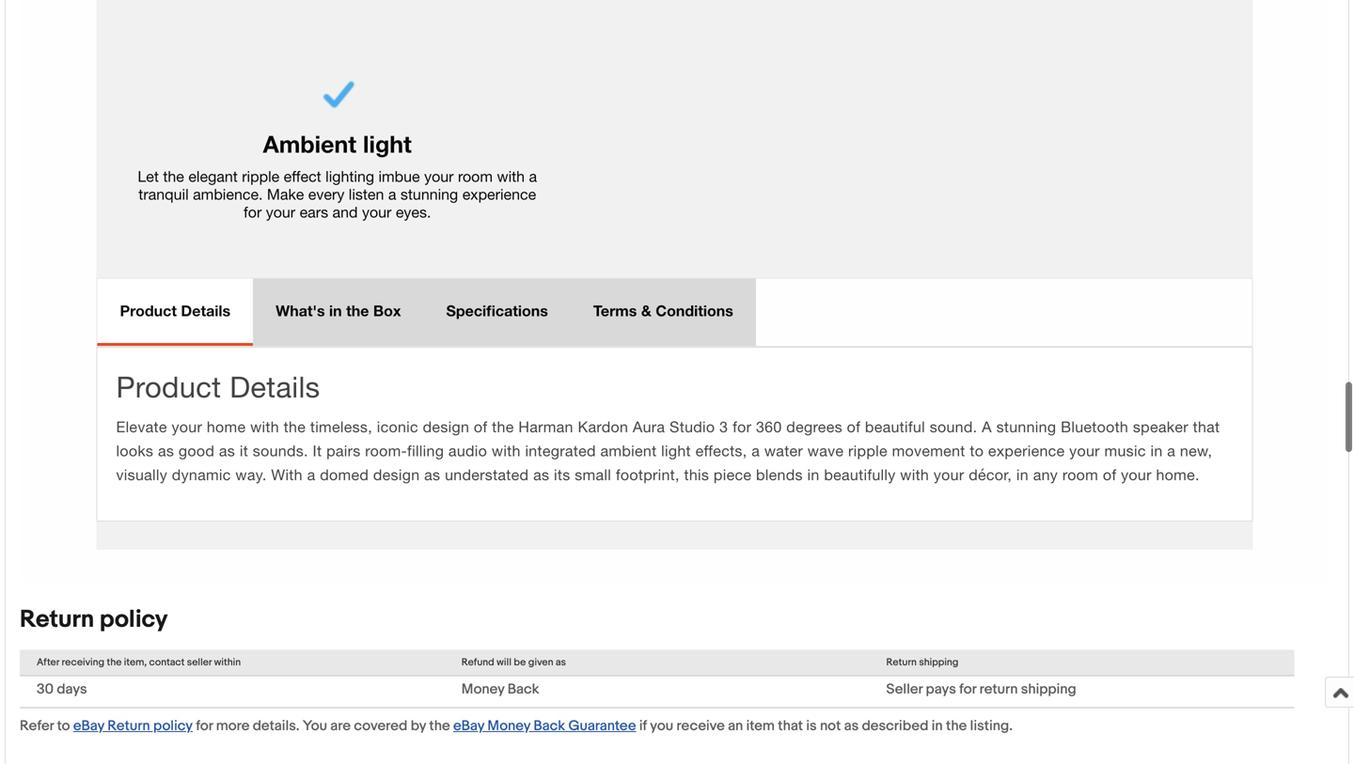 Task type: vqa. For each thing, say whether or not it's contained in the screenshot.
10%
no



Task type: locate. For each thing, give the bounding box(es) containing it.
shipping
[[919, 657, 959, 669], [1021, 681, 1076, 698]]

policy up item,
[[100, 605, 168, 635]]

0 horizontal spatial shipping
[[919, 657, 959, 669]]

return down item,
[[107, 718, 150, 735]]

shipping right return
[[1021, 681, 1076, 698]]

ebay money back guarantee link
[[453, 718, 636, 735]]

return shipping
[[886, 657, 959, 669]]

to
[[57, 718, 70, 735]]

0 horizontal spatial for
[[196, 718, 213, 735]]

seller
[[886, 681, 923, 698]]

policy
[[100, 605, 168, 635], [153, 718, 193, 735]]

1 vertical spatial shipping
[[1021, 681, 1076, 698]]

return
[[979, 681, 1018, 698]]

money back
[[461, 681, 539, 698]]

pays
[[926, 681, 956, 698]]

for left 'more'
[[196, 718, 213, 735]]

the right by on the bottom of page
[[429, 718, 450, 735]]

covered
[[354, 718, 407, 735]]

return up seller at the bottom
[[886, 657, 917, 669]]

0 horizontal spatial return
[[20, 605, 94, 635]]

2 horizontal spatial the
[[946, 718, 967, 735]]

in
[[932, 718, 943, 735]]

2 ebay from the left
[[453, 718, 484, 735]]

refer to ebay return policy for more details. you are covered by the ebay money back guarantee if you receive an item that is not as described in the listing.
[[20, 718, 1013, 735]]

return for return shipping
[[886, 657, 917, 669]]

you
[[303, 718, 327, 735]]

not
[[820, 718, 841, 735]]

policy left 'more'
[[153, 718, 193, 735]]

0 vertical spatial return
[[20, 605, 94, 635]]

money down refund
[[461, 681, 504, 698]]

1 horizontal spatial ebay
[[453, 718, 484, 735]]

for right pays
[[959, 681, 976, 698]]

30
[[37, 681, 54, 698]]

1 vertical spatial for
[[196, 718, 213, 735]]

ebay right to
[[73, 718, 104, 735]]

refer
[[20, 718, 54, 735]]

item,
[[124, 657, 147, 669]]

refund
[[461, 657, 494, 669]]

as
[[556, 657, 566, 669], [844, 718, 859, 735]]

0 vertical spatial as
[[556, 657, 566, 669]]

listing.
[[970, 718, 1013, 735]]

back down be
[[508, 681, 539, 698]]

back left guarantee
[[534, 718, 565, 735]]

the
[[107, 657, 122, 669], [429, 718, 450, 735], [946, 718, 967, 735]]

1 horizontal spatial for
[[959, 681, 976, 698]]

given
[[528, 657, 553, 669]]

1 vertical spatial money
[[487, 718, 530, 735]]

as right not
[[844, 718, 859, 735]]

0 horizontal spatial ebay
[[73, 718, 104, 735]]

30 days
[[37, 681, 87, 698]]

1 vertical spatial return
[[886, 657, 917, 669]]

return up after
[[20, 605, 94, 635]]

you
[[650, 718, 673, 735]]

2 vertical spatial return
[[107, 718, 150, 735]]

receiving
[[62, 657, 104, 669]]

back
[[508, 681, 539, 698], [534, 718, 565, 735]]

1 vertical spatial as
[[844, 718, 859, 735]]

the left item,
[[107, 657, 122, 669]]

is
[[806, 718, 817, 735]]

details.
[[253, 718, 300, 735]]

0 vertical spatial for
[[959, 681, 976, 698]]

by
[[411, 718, 426, 735]]

0 horizontal spatial as
[[556, 657, 566, 669]]

money down money back
[[487, 718, 530, 735]]

as right given on the bottom left
[[556, 657, 566, 669]]

return
[[20, 605, 94, 635], [886, 657, 917, 669], [107, 718, 150, 735]]

be
[[514, 657, 526, 669]]

shipping up pays
[[919, 657, 959, 669]]

ebay
[[73, 718, 104, 735], [453, 718, 484, 735]]

will
[[497, 657, 512, 669]]

1 horizontal spatial shipping
[[1021, 681, 1076, 698]]

1 horizontal spatial return
[[107, 718, 150, 735]]

money
[[461, 681, 504, 698], [487, 718, 530, 735]]

0 vertical spatial money
[[461, 681, 504, 698]]

ebay down money back
[[453, 718, 484, 735]]

the right in
[[946, 718, 967, 735]]

an
[[728, 718, 743, 735]]

2 horizontal spatial return
[[886, 657, 917, 669]]

0 vertical spatial shipping
[[919, 657, 959, 669]]

described
[[862, 718, 928, 735]]

for
[[959, 681, 976, 698], [196, 718, 213, 735]]



Task type: describe. For each thing, give the bounding box(es) containing it.
are
[[330, 718, 351, 735]]

1 vertical spatial back
[[534, 718, 565, 735]]

item
[[746, 718, 775, 735]]

0 vertical spatial policy
[[100, 605, 168, 635]]

1 horizontal spatial the
[[429, 718, 450, 735]]

1 ebay from the left
[[73, 718, 104, 735]]

if
[[639, 718, 647, 735]]

receive
[[676, 718, 725, 735]]

0 horizontal spatial the
[[107, 657, 122, 669]]

1 horizontal spatial as
[[844, 718, 859, 735]]

within
[[214, 657, 241, 669]]

guarantee
[[568, 718, 636, 735]]

seller pays for return shipping
[[886, 681, 1076, 698]]

more
[[216, 718, 250, 735]]

after receiving the item, contact seller within
[[37, 657, 241, 669]]

days
[[57, 681, 87, 698]]

that
[[778, 718, 803, 735]]

refund will be given as
[[461, 657, 566, 669]]

seller
[[187, 657, 212, 669]]

ebay return policy link
[[73, 718, 193, 735]]

return for return policy
[[20, 605, 94, 635]]

1 vertical spatial policy
[[153, 718, 193, 735]]

contact
[[149, 657, 185, 669]]

after
[[37, 657, 59, 669]]

return policy
[[20, 605, 168, 635]]

0 vertical spatial back
[[508, 681, 539, 698]]



